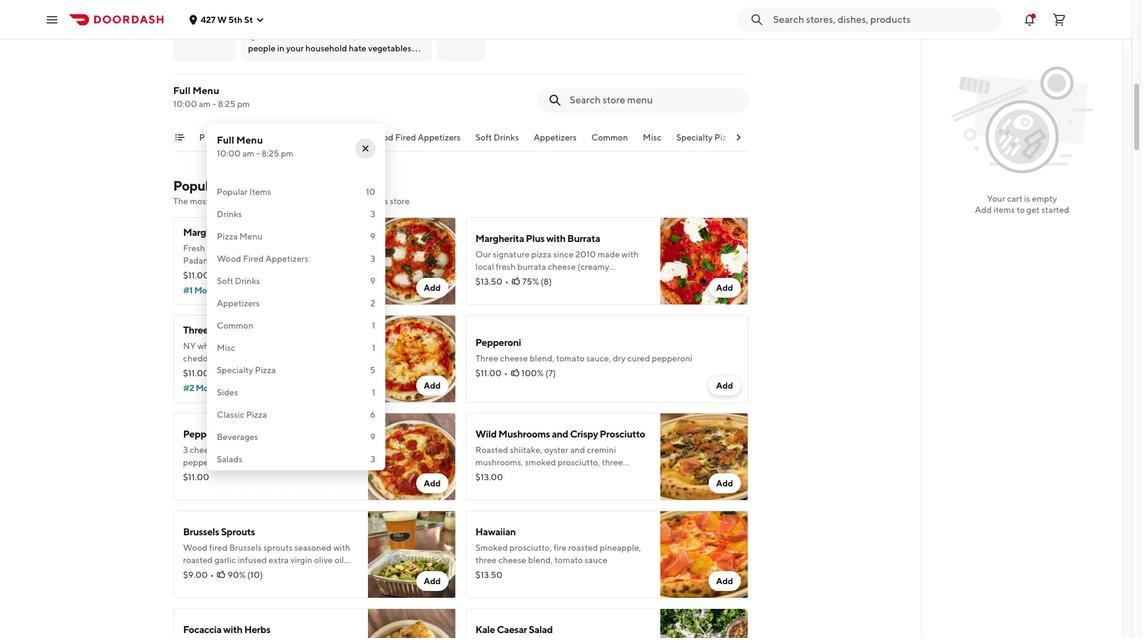 Task type: vqa. For each thing, say whether or not it's contained in the screenshot.
Zealand to the right
no



Task type: locate. For each thing, give the bounding box(es) containing it.
pepperoni
[[475, 337, 521, 349], [183, 429, 229, 440]]

and inside popular items the most commonly ordered items and dishes from this store
[[310, 196, 325, 206]]

sauce inside hawaiian smoked prosciutto, fire roasted pineapple, three cheese blend, tomato sauce $13.50
[[585, 556, 607, 566]]

0 vertical spatial infused
[[495, 287, 524, 297]]

specialty
[[676, 133, 713, 142], [217, 365, 253, 375]]

1 horizontal spatial three
[[475, 354, 498, 364]]

olive down 'seasoned'
[[314, 556, 333, 566]]

2 horizontal spatial extra
[[526, 287, 546, 297]]

1 vertical spatial infused
[[238, 556, 267, 566]]

1 vertical spatial soft
[[217, 276, 233, 286]]

0 vertical spatial drinks
[[494, 133, 519, 142]]

9 down the 6
[[370, 432, 375, 442]]

sauce down pineapple,
[[585, 556, 607, 566]]

0 horizontal spatial $11.00 •
[[183, 271, 215, 281]]

$11.00
[[183, 271, 209, 281], [183, 369, 209, 378], [475, 369, 502, 378], [183, 473, 209, 483]]

0 horizontal spatial three
[[475, 556, 497, 566]]

0 vertical spatial 9
[[370, 232, 375, 242]]

with right 'seasoned'
[[333, 543, 350, 553]]

cheese inside margherita plus with burrata our signature pizza since 2010 made with local fresh burrata cheese (creamy mozzarella), tomato sauce, fresh basil and basil infused extra virgin olive oil
[[548, 262, 576, 272]]

1 vertical spatial liked
[[217, 383, 238, 393]]

• left 75%
[[505, 277, 509, 287]]

1 9 from the top
[[370, 232, 375, 242]]

0 vertical spatial sauce
[[309, 354, 332, 364]]

0 vertical spatial 5
[[198, 32, 202, 41]]

(10)
[[247, 571, 263, 580]]

margherita inside 'margherita pizza classic fresh local mozzarella, grated grana padano, tomato sauce, basil and extra virgin olive oil'
[[183, 227, 232, 238]]

0 vertical spatial three
[[602, 458, 623, 468]]

pm
[[237, 99, 250, 109], [281, 149, 294, 159]]

1 vertical spatial sauce
[[585, 556, 607, 566]]

100%
[[229, 271, 251, 281], [229, 369, 251, 378], [521, 369, 544, 378]]

1 vertical spatial olive
[[571, 287, 590, 297]]

prosciutto, inside hawaiian smoked prosciutto, fire roasted pineapple, three cheese blend, tomato sauce $13.50
[[510, 543, 552, 553]]

3 1 from the top
[[372, 388, 375, 398]]

fired
[[395, 133, 416, 142], [243, 254, 264, 264]]

2 horizontal spatial virgin
[[548, 287, 570, 297]]

1 vertical spatial full
[[217, 134, 234, 146]]

classic up grated
[[258, 227, 289, 238]]

1 vertical spatial classic
[[217, 410, 244, 420]]

cheese inside pepperoni pizza 3 cheese blend, tomato sauce, dry cured pepperoni. $11.00
[[190, 445, 218, 455]]

from
[[354, 196, 372, 206]]

burrata
[[517, 262, 546, 272]]

• left 100% (7)
[[504, 369, 508, 378]]

olive down (creamy
[[571, 287, 590, 297]]

full up show menu categories 'icon' on the top left
[[173, 85, 191, 97]]

popular
[[199, 133, 230, 142], [173, 178, 220, 194], [217, 187, 248, 197]]

padano, down fresh on the top of page
[[183, 256, 215, 266]]

1 vertical spatial menu
[[236, 134, 263, 146]]

specialty pizza right misc button
[[676, 133, 735, 142]]

and
[[310, 196, 325, 206], [293, 256, 308, 266], [622, 274, 637, 284], [552, 429, 568, 440], [570, 445, 585, 455]]

local
[[207, 243, 225, 253], [475, 262, 494, 272]]

• for margherita plus with burrata
[[505, 277, 509, 287]]

$11.00 inside pepperoni pizza 3 cheese blend, tomato sauce, dry cured pepperoni. $11.00
[[183, 473, 209, 483]]

0 vertical spatial garlic
[[532, 470, 553, 480]]

10:00 up commonly
[[217, 149, 241, 159]]

infused down mozzarella),
[[495, 287, 524, 297]]

virgin down 'seasoned'
[[290, 556, 312, 566]]

grated
[[273, 243, 299, 253]]

this
[[374, 196, 388, 206]]

cheese inside pepperoni three cheese blend, tomato sauce, dry cured pepperoni
[[500, 354, 528, 364]]

0 horizontal spatial margherita
[[183, 227, 232, 238]]

roasted right fire
[[568, 543, 598, 553]]

sauce, inside pepperoni pizza 3 cheese blend, tomato sauce, dry cured pepperoni. $11.00
[[276, 445, 301, 455]]

items down 'your'
[[993, 205, 1015, 215]]

blend, inside hawaiian smoked prosciutto, fire roasted pineapple, three cheese blend, tomato sauce $13.50
[[528, 556, 553, 566]]

1 vertical spatial grana
[[219, 354, 243, 364]]

9
[[370, 232, 375, 242], [370, 276, 375, 286], [370, 432, 375, 442]]

three inside pepperoni three cheese blend, tomato sauce, dry cured pepperoni
[[475, 354, 498, 364]]

wild mushrooms and crispy prosciutto image
[[660, 413, 748, 501]]

basil down grated
[[274, 256, 292, 266]]

show menu categories image
[[174, 133, 184, 142]]

3 down the this
[[370, 209, 375, 219]]

mozzarella, inside 'margherita pizza classic fresh local mozzarella, grated grana padano, tomato sauce, basil and extra virgin olive oil'
[[227, 243, 272, 253]]

virgin
[[332, 256, 354, 266], [548, 287, 570, 297], [290, 556, 312, 566]]

blend,
[[530, 354, 554, 364], [219, 445, 244, 455], [505, 470, 530, 480], [528, 556, 553, 566]]

• for margherita pizza classic
[[212, 271, 215, 281]]

full menu 10:00 am - 8:25 pm
[[173, 85, 250, 109], [217, 134, 294, 159]]

0 horizontal spatial items
[[287, 196, 309, 206]]

wood fired appetizers up close menu navigation icon
[[369, 133, 461, 142]]

blend, inside pepperoni three cheese blend, tomato sauce, dry cured pepperoni
[[530, 354, 554, 364]]

classic down sides
[[217, 410, 244, 420]]

wood inside brussels sprouts wood fired brussels sprouts seasoned with roasted garlic infused extra virgin olive oil finished with toasted almonds
[[183, 543, 207, 553]]

grana right grated
[[301, 243, 325, 253]]

and inside 'margherita pizza classic fresh local mozzarella, grated grana padano, tomato sauce, basil and extra virgin olive oil'
[[293, 256, 308, 266]]

pepperoni inside pepperoni three cheese blend, tomato sauce, dry cured pepperoni
[[475, 337, 521, 349]]

popular inside popular items the most commonly ordered items and dishes from this store
[[173, 178, 220, 194]]

brussels
[[183, 527, 219, 538], [229, 543, 262, 553]]

2 vertical spatial extra
[[269, 556, 289, 566]]

full right show menu categories 'icon' on the top left
[[217, 134, 234, 146]]

local right fresh on the top of page
[[207, 243, 225, 253]]

$11.00 • for pepperoni
[[475, 369, 508, 378]]

specialty pizza
[[676, 133, 735, 142], [217, 365, 276, 375]]

drinks left 'appetizers' button
[[494, 133, 519, 142]]

1 horizontal spatial specialty
[[676, 133, 713, 142]]

2 9 from the top
[[370, 276, 375, 286]]

w
[[217, 15, 227, 24]]

most for margherita
[[194, 286, 214, 295]]

pepperoni up the pepperoni. on the bottom left
[[183, 429, 229, 440]]

popular items up pizza menu
[[217, 187, 271, 197]]

common left misc button
[[591, 133, 628, 142]]

100% for margherita pizza classic
[[229, 271, 251, 281]]

soft drinks left 'appetizers' button
[[475, 133, 519, 142]]

1 vertical spatial garlic
[[214, 556, 236, 566]]

427 w 5th st
[[201, 15, 253, 24]]

1 vertical spatial local
[[475, 262, 494, 272]]

your cart is empty add items to get started
[[975, 194, 1069, 215]]

100% left the (7)
[[521, 369, 544, 378]]

fresh down signature on the top of page
[[496, 262, 515, 272]]

0 horizontal spatial classic
[[217, 410, 244, 420]]

Item Search search field
[[570, 94, 738, 107]]

3 up 2
[[370, 254, 375, 264]]

infused
[[495, 287, 524, 297], [238, 556, 267, 566]]

misc down item search search field
[[643, 133, 661, 142]]

olive inside margherita plus with burrata our signature pizza since 2010 made with local fresh burrata cheese (creamy mozzarella), tomato sauce, fresh basil and basil infused extra virgin olive oil
[[571, 287, 590, 297]]

common up milk
[[217, 321, 253, 331]]

oil inside brussels sprouts wood fired brussels sprouts seasoned with roasted garlic infused extra virgin olive oil finished with toasted almonds
[[334, 556, 344, 566]]

pm up popular items the most commonly ordered items and dishes from this store
[[281, 149, 294, 159]]

cheese
[[548, 262, 576, 272], [500, 354, 528, 364], [190, 445, 218, 455], [475, 470, 503, 480], [498, 556, 526, 566]]

items
[[287, 196, 309, 206], [993, 205, 1015, 215]]

pizza inside 'margherita pizza classic fresh local mozzarella, grated grana padano, tomato sauce, basil and extra virgin olive oil'
[[233, 227, 257, 238]]

2 $13.50 from the top
[[475, 571, 502, 580]]

100% (12)
[[229, 369, 267, 378]]

most right #2
[[196, 383, 215, 393]]

tomato inside 'margherita pizza classic fresh local mozzarella, grated grana padano, tomato sauce, basil and extra virgin olive oil'
[[217, 256, 245, 266]]

three cheese ny whole milk mozzarella, irish white cheddar, grana padano, tomato sauce
[[183, 325, 332, 364]]

am up "popular items" button
[[199, 99, 211, 109]]

0 horizontal spatial prosciutto,
[[510, 543, 552, 553]]

1 $13.50 from the top
[[475, 277, 502, 287]]

tomato inside three cheese ny whole milk mozzarella, irish white cheddar, grana padano, tomato sauce
[[279, 354, 307, 364]]

brussels sprouts image
[[368, 511, 456, 599]]

items inside popular items the most commonly ordered items and dishes from this store
[[287, 196, 309, 206]]

three down 'smoked'
[[475, 556, 497, 566]]

3 up the pepperoni. on the bottom left
[[183, 445, 188, 455]]

10
[[366, 187, 375, 197]]

cheese down 'smoked'
[[498, 556, 526, 566]]

pizza inside button
[[714, 133, 735, 142]]

margherita up fresh on the top of page
[[183, 227, 232, 238]]

1 vertical spatial specialty
[[217, 365, 253, 375]]

soft drinks down pizza menu
[[217, 276, 260, 286]]

roasted
[[568, 543, 598, 553], [183, 556, 213, 566]]

cheese inside hawaiian smoked prosciutto, fire roasted pineapple, three cheese blend, tomato sauce $13.50
[[498, 556, 526, 566]]

padano, inside 'margherita pizza classic fresh local mozzarella, grated grana padano, tomato sauce, basil and extra virgin olive oil'
[[183, 256, 215, 266]]

garlic
[[532, 470, 553, 480], [214, 556, 236, 566]]

salad
[[529, 624, 553, 636]]

1 vertical spatial $11.00 •
[[475, 369, 508, 378]]

1 horizontal spatial 10:00
[[217, 149, 241, 159]]

- right "popular items" button
[[256, 149, 260, 159]]

items inside popular items the most commonly ordered items and dishes from this store
[[222, 178, 256, 194]]

0 vertical spatial three
[[183, 325, 208, 336]]

appetizers up 'cheese'
[[217, 299, 260, 308]]

0 horizontal spatial wood
[[183, 543, 207, 553]]

garlic down smoked
[[532, 470, 553, 480]]

mozzarella,
[[227, 243, 272, 253], [241, 341, 286, 351]]

liked down 100% (17)
[[215, 286, 237, 295]]

(17)
[[253, 271, 267, 281]]

0 vertical spatial pepperoni
[[475, 337, 521, 349]]

1 horizontal spatial brussels
[[229, 543, 262, 553]]

white
[[306, 341, 328, 351]]

popular items
[[199, 133, 254, 142], [217, 187, 271, 197]]

0 vertical spatial mozzarella,
[[227, 243, 272, 253]]

1 vertical spatial cured
[[317, 445, 340, 455]]

prosciutto
[[600, 429, 645, 440]]

tomato inside pepperoni pizza 3 cheese blend, tomato sauce, dry cured pepperoni. $11.00
[[246, 445, 274, 455]]

$13.50 down 'smoked'
[[475, 571, 502, 580]]

brussels up fired
[[183, 527, 219, 538]]

1 horizontal spatial grana
[[301, 243, 325, 253]]

items inside button
[[232, 133, 254, 142]]

salads
[[217, 455, 242, 465]]

0 horizontal spatial padano,
[[183, 256, 215, 266]]

wood down pizza menu
[[217, 254, 241, 264]]

kale caesar salad
[[475, 624, 553, 636]]

made
[[598, 250, 620, 260]]

olive inside brussels sprouts wood fired brussels sprouts seasoned with roasted garlic infused extra virgin olive oil finished with toasted almonds
[[314, 556, 333, 566]]

0 vertical spatial brussels
[[183, 527, 219, 538]]

5 right of
[[198, 32, 202, 41]]

pizza inside pepperoni pizza 3 cheese blend, tomato sauce, dry cured pepperoni. $11.00
[[230, 429, 254, 440]]

• right the $9.00
[[210, 571, 214, 580]]

$11.00 • up #1 most liked
[[183, 271, 215, 281]]

100% left (17)
[[229, 271, 251, 281]]

prosciutto, left fire
[[510, 543, 552, 553]]

pepperoni three cheese blend, tomato sauce, dry cured pepperoni
[[475, 337, 692, 364]]

5th
[[228, 15, 243, 24]]

1 vertical spatial basil
[[603, 274, 621, 284]]

soft drinks
[[475, 133, 519, 142], [217, 276, 260, 286]]

wood fired appetizers button
[[369, 131, 461, 151]]

our
[[475, 250, 491, 260]]

0 vertical spatial wood
[[369, 133, 393, 142]]

cheese up 100% (7)
[[500, 354, 528, 364]]

sauce,
[[247, 256, 272, 266], [555, 274, 579, 284], [586, 354, 611, 364], [276, 445, 301, 455]]

brussels down sprouts
[[229, 543, 262, 553]]

wild mushrooms and crispy prosciutto roasted shiitake, oyster and cremini mushrooms, smoked prosciutto, three cheese blend, garlic pesto
[[475, 429, 645, 480]]

2 vertical spatial menu
[[239, 232, 262, 242]]

1 horizontal spatial virgin
[[332, 256, 354, 266]]

1 vertical spatial 5
[[370, 365, 375, 375]]

st
[[244, 15, 253, 24]]

olive
[[183, 268, 202, 278], [571, 287, 590, 297], [314, 556, 333, 566]]

1 horizontal spatial specialty pizza
[[676, 133, 735, 142]]

5
[[198, 32, 202, 41], [370, 365, 375, 375]]

0 vertical spatial basil
[[274, 256, 292, 266]]

0 vertical spatial $11.00 •
[[183, 271, 215, 281]]

pepperoni inside pepperoni pizza 3 cheese blend, tomato sauce, dry cured pepperoni. $11.00
[[183, 429, 229, 440]]

wood left fired
[[183, 543, 207, 553]]

wood up close menu navigation icon
[[369, 133, 393, 142]]

pizza
[[531, 250, 552, 260]]

0 horizontal spatial wood fired appetizers
[[217, 254, 308, 264]]

2 vertical spatial virgin
[[290, 556, 312, 566]]

am up commonly
[[242, 149, 254, 159]]

wood inside 'button'
[[369, 133, 393, 142]]

0 horizontal spatial oil
[[204, 268, 213, 278]]

garlic inside wild mushrooms and crispy prosciutto roasted shiitake, oyster and cremini mushrooms, smoked prosciutto, three cheese blend, garlic pesto
[[532, 470, 553, 480]]

1 horizontal spatial margherita
[[475, 233, 524, 245]]

0 vertical spatial misc
[[643, 133, 661, 142]]

cheese inside wild mushrooms and crispy prosciutto roasted shiitake, oyster and cremini mushrooms, smoked prosciutto, three cheese blend, garlic pesto
[[475, 470, 503, 480]]

margherita
[[183, 227, 232, 238], [475, 233, 524, 245]]

fired inside 'button'
[[395, 133, 416, 142]]

local down our
[[475, 262, 494, 272]]

0 horizontal spatial am
[[199, 99, 211, 109]]

• up #1 most liked
[[212, 271, 215, 281]]

basil down (creamy
[[603, 274, 621, 284]]

liked
[[215, 286, 237, 295], [217, 383, 238, 393]]

misc down 'cheese'
[[217, 343, 235, 353]]

100% (17)
[[229, 271, 267, 281]]

grana down milk
[[219, 354, 243, 364]]

Store search: begin typing to search for stores available on DoorDash text field
[[773, 13, 995, 26]]

2 1 from the top
[[372, 343, 375, 353]]

8:25 up "popular items" button
[[218, 99, 235, 109]]

0 vertical spatial padano,
[[183, 256, 215, 266]]

cured inside pepperoni pizza 3 cheese blend, tomato sauce, dry cured pepperoni. $11.00
[[317, 445, 340, 455]]

0 vertical spatial fresh
[[496, 262, 515, 272]]

full menu 10:00 am - 8:25 pm up the ordered
[[217, 134, 294, 159]]

0 horizontal spatial pepperoni
[[183, 429, 229, 440]]

$11.00 •
[[183, 271, 215, 281], [475, 369, 508, 378]]

1 vertical spatial pepperoni
[[183, 429, 229, 440]]

sauce down the white
[[309, 354, 332, 364]]

cheese up the pepperoni. on the bottom left
[[190, 445, 218, 455]]

cart
[[1007, 194, 1022, 204]]

virgin right 75%
[[548, 287, 570, 297]]

your
[[987, 194, 1005, 204]]

garlic down fired
[[214, 556, 236, 566]]

basil down mozzarella),
[[475, 287, 493, 297]]

0 horizontal spatial virgin
[[290, 556, 312, 566]]

popular up most
[[173, 178, 220, 194]]

items inside your cart is empty add items to get started
[[993, 205, 1015, 215]]

is
[[1024, 194, 1030, 204]]

drinks
[[494, 133, 519, 142], [217, 209, 242, 219], [235, 276, 260, 286]]

three inside wild mushrooms and crispy prosciutto roasted shiitake, oyster and cremini mushrooms, smoked prosciutto, three cheese blend, garlic pesto
[[602, 458, 623, 468]]

10:00 up show menu categories 'icon' on the top left
[[173, 99, 197, 109]]

fresh
[[496, 262, 515, 272], [581, 274, 601, 284]]

specialty right misc button
[[676, 133, 713, 142]]

1 vertical spatial three
[[475, 556, 497, 566]]

three
[[602, 458, 623, 468], [475, 556, 497, 566]]

100% (7)
[[521, 369, 556, 378]]

10:00
[[173, 99, 197, 109], [217, 149, 241, 159]]

0 horizontal spatial full
[[173, 85, 191, 97]]

prosciutto, up pesto
[[558, 458, 600, 468]]

0 horizontal spatial sauce
[[309, 354, 332, 364]]

1 vertical spatial 9
[[370, 276, 375, 286]]

commonly
[[211, 196, 252, 206]]

1 horizontal spatial fresh
[[581, 274, 601, 284]]

items
[[232, 133, 254, 142], [222, 178, 256, 194], [249, 187, 271, 197]]

pizza
[[714, 133, 735, 142], [233, 227, 257, 238], [217, 232, 238, 242], [255, 365, 276, 375], [246, 410, 267, 420], [230, 429, 254, 440]]

grana
[[301, 243, 325, 253], [219, 354, 243, 364]]

with up the since on the top of page
[[546, 233, 566, 245]]

0 horizontal spatial specialty
[[217, 365, 253, 375]]

close menu navigation image
[[361, 144, 370, 154]]

store
[[390, 196, 410, 206]]

1 vertical spatial -
[[256, 149, 260, 159]]

0 horizontal spatial -
[[212, 99, 216, 109]]

blend, inside pepperoni pizza 3 cheese blend, tomato sauce, dry cured pepperoni. $11.00
[[219, 445, 244, 455]]

1 horizontal spatial 5
[[370, 365, 375, 375]]

drinks down commonly
[[217, 209, 242, 219]]

3 inside pepperoni pizza 3 cheese blend, tomato sauce, dry cured pepperoni. $11.00
[[183, 445, 188, 455]]

full
[[173, 85, 191, 97], [217, 134, 234, 146]]

$13.50 down our
[[475, 277, 502, 287]]

pepperoni.
[[183, 458, 226, 468]]

margherita up signature on the top of page
[[475, 233, 524, 245]]

0 horizontal spatial basil
[[274, 256, 292, 266]]

1 horizontal spatial local
[[475, 262, 494, 272]]

1 horizontal spatial classic
[[258, 227, 289, 238]]

0 vertical spatial oil
[[204, 268, 213, 278]]

1 horizontal spatial prosciutto,
[[558, 458, 600, 468]]

1 vertical spatial brussels
[[229, 543, 262, 553]]

1 1 from the top
[[372, 321, 375, 331]]

- up "popular items" button
[[212, 99, 216, 109]]

appetizers inside 'button'
[[418, 133, 461, 142]]

since
[[553, 250, 574, 260]]

1 horizontal spatial pepperoni
[[475, 337, 521, 349]]

three down cremini
[[602, 458, 623, 468]]

items right the ordered
[[287, 196, 309, 206]]

popular right show menu categories 'icon' on the top left
[[199, 133, 230, 142]]

crispy
[[570, 429, 598, 440]]

margherita inside margherita plus with burrata our signature pizza since 2010 made with local fresh burrata cheese (creamy mozzarella), tomato sauce, fresh basil and basil infused extra virgin olive oil
[[475, 233, 524, 245]]

100% left (12)
[[229, 369, 251, 378]]

$11.00 down the pepperoni. on the bottom left
[[183, 473, 209, 483]]

full menu 10:00 am - 8:25 pm up "popular items" button
[[173, 85, 250, 109]]

1 horizontal spatial am
[[242, 149, 254, 159]]

add
[[975, 205, 992, 215], [424, 283, 441, 293], [716, 283, 733, 293], [424, 381, 441, 391], [716, 381, 733, 391], [424, 479, 441, 489], [716, 479, 733, 489], [424, 577, 441, 587], [716, 577, 733, 587]]

soft
[[475, 133, 492, 142], [217, 276, 233, 286]]

0 horizontal spatial local
[[207, 243, 225, 253]]

1 for misc
[[372, 343, 375, 353]]

$11.00 down cheddar,
[[183, 369, 209, 378]]

0 vertical spatial common
[[591, 133, 628, 142]]

sauce inside three cheese ny whole milk mozzarella, irish white cheddar, grana padano, tomato sauce
[[309, 354, 332, 364]]

most
[[194, 286, 214, 295], [196, 383, 215, 393]]

hawaiian
[[475, 527, 516, 538]]

wood fired appetizers
[[369, 133, 461, 142], [217, 254, 308, 264]]

0 vertical spatial specialty
[[676, 133, 713, 142]]

1 vertical spatial extra
[[526, 287, 546, 297]]

oil inside 'margherita pizza classic fresh local mozzarella, grated grana padano, tomato sauce, basil and extra virgin olive oil'
[[204, 268, 213, 278]]

1 for common
[[372, 321, 375, 331]]

5 up the 6
[[370, 365, 375, 375]]

focaccia with herbs image
[[368, 609, 456, 639]]

0 vertical spatial liked
[[215, 286, 237, 295]]

1 vertical spatial 8:25
[[262, 149, 279, 159]]

2 horizontal spatial olive
[[571, 287, 590, 297]]

virgin inside brussels sprouts wood fired brussels sprouts seasoned with roasted garlic infused extra virgin olive oil finished with toasted almonds
[[290, 556, 312, 566]]

0 vertical spatial pm
[[237, 99, 250, 109]]

$11.00 • left 100% (7)
[[475, 369, 508, 378]]

•
[[212, 271, 215, 281], [505, 277, 509, 287], [504, 369, 508, 378], [210, 571, 214, 580]]

1 horizontal spatial 8:25
[[262, 149, 279, 159]]

9 up 2
[[370, 276, 375, 286]]

cheese down the mushrooms, on the bottom of the page
[[475, 470, 503, 480]]

misc button
[[643, 131, 661, 151]]

mozzarella, inside three cheese ny whole milk mozzarella, irish white cheddar, grana padano, tomato sauce
[[241, 341, 286, 351]]

0 horizontal spatial dry
[[303, 445, 315, 455]]

hawaiian image
[[660, 511, 748, 599]]

olive up #1
[[183, 268, 202, 278]]

three inside hawaiian smoked prosciutto, fire roasted pineapple, three cheese blend, tomato sauce $13.50
[[475, 556, 497, 566]]

grana inside three cheese ny whole milk mozzarella, irish white cheddar, grana padano, tomato sauce
[[219, 354, 243, 364]]

90% (10)
[[228, 571, 263, 580]]

1 horizontal spatial wood fired appetizers
[[369, 133, 461, 142]]

pm up "popular items" button
[[237, 99, 250, 109]]

dry
[[613, 354, 626, 364], [303, 445, 315, 455]]

drinks down pizza menu
[[235, 276, 260, 286]]

cheese
[[210, 325, 243, 336]]



Task type: describe. For each thing, give the bounding box(es) containing it.
three inside three cheese ny whole milk mozzarella, irish white cheddar, grana padano, tomato sauce
[[183, 325, 208, 336]]

basil inside 'margherita pizza classic fresh local mozzarella, grated grana padano, tomato sauce, basil and extra virgin olive oil'
[[274, 256, 292, 266]]

tomato inside pepperoni three cheese blend, tomato sauce, dry cured pepperoni
[[556, 354, 585, 364]]

3 for wood fired appetizers
[[370, 254, 375, 264]]

ordered
[[254, 196, 285, 206]]

kale caesar salad image
[[660, 609, 748, 639]]

dry inside pepperoni three cheese blend, tomato sauce, dry cured pepperoni
[[613, 354, 626, 364]]

local inside 'margherita pizza classic fresh local mozzarella, grated grana padano, tomato sauce, basil and extra virgin olive oil'
[[207, 243, 225, 253]]

focaccia
[[183, 624, 221, 636]]

tomato inside margherita plus with burrata our signature pizza since 2010 made with local fresh burrata cheese (creamy mozzarella), tomato sauce, fresh basil and basil infused extra virgin olive oil
[[525, 274, 553, 284]]

margherita plus with burrata our signature pizza since 2010 made with local fresh burrata cheese (creamy mozzarella), tomato sauce, fresh basil and basil infused extra virgin olive oil
[[475, 233, 639, 297]]

stars
[[204, 32, 219, 41]]

pizza menu
[[217, 232, 262, 242]]

add inside your cart is empty add items to get started
[[975, 205, 992, 215]]

almonds
[[267, 568, 300, 578]]

sauce, inside pepperoni three cheese blend, tomato sauce, dry cured pepperoni
[[586, 354, 611, 364]]

specialty inside button
[[676, 133, 713, 142]]

plus
[[526, 233, 545, 245]]

most
[[190, 196, 209, 206]]

pineapple,
[[600, 543, 641, 553]]

margherita pizza classic fresh local mozzarella, grated grana padano, tomato sauce, basil and extra virgin olive oil
[[183, 227, 354, 278]]

2 horizontal spatial basil
[[603, 274, 621, 284]]

1 vertical spatial popular items
[[217, 187, 271, 197]]

75%
[[522, 277, 539, 287]]

virgin inside 'margherita pizza classic fresh local mozzarella, grated grana padano, tomato sauce, basil and extra virgin olive oil'
[[332, 256, 354, 266]]

drinks inside "soft drinks" button
[[494, 133, 519, 142]]

1 vertical spatial full menu 10:00 am - 8:25 pm
[[217, 134, 294, 159]]

75% (8)
[[522, 277, 552, 287]]

smoked
[[475, 543, 508, 553]]

0 vertical spatial am
[[199, 99, 211, 109]]

pepperoni pizza image
[[368, 413, 456, 501]]

0 vertical spatial popular items
[[199, 133, 254, 142]]

the
[[173, 196, 188, 206]]

(12)
[[253, 369, 267, 378]]

sprouts
[[221, 527, 255, 538]]

roasted inside hawaiian smoked prosciutto, fire roasted pineapple, three cheese blend, tomato sauce $13.50
[[568, 543, 598, 553]]

2
[[370, 299, 375, 308]]

mushrooms
[[498, 429, 550, 440]]

mozzarella, for pizza
[[227, 243, 272, 253]]

dry inside pepperoni pizza 3 cheese blend, tomato sauce, dry cured pepperoni. $11.00
[[303, 445, 315, 455]]

prosciutto, inside wild mushrooms and crispy prosciutto roasted shiitake, oyster and cremini mushrooms, smoked prosciutto, three cheese blend, garlic pesto
[[558, 458, 600, 468]]

1 horizontal spatial -
[[256, 149, 260, 159]]

infused inside brussels sprouts wood fired brussels sprouts seasoned with roasted garlic infused extra virgin olive oil finished with toasted almonds
[[238, 556, 267, 566]]

mushrooms,
[[475, 458, 523, 468]]

$9.00
[[183, 571, 208, 580]]

• for pepperoni
[[504, 369, 508, 378]]

focaccia with herbs
[[183, 624, 270, 636]]

brussels sprouts wood fired brussels sprouts seasoned with roasted garlic infused extra virgin olive oil finished with toasted almonds
[[183, 527, 350, 578]]

$11.00 • for margherita pizza classic
[[183, 271, 215, 281]]

#1 most liked
[[183, 286, 237, 295]]

2010
[[575, 250, 596, 260]]

shiitake,
[[510, 445, 542, 455]]

open menu image
[[45, 12, 59, 27]]

roasted
[[475, 445, 508, 455]]

0 vertical spatial -
[[212, 99, 216, 109]]

0 horizontal spatial 5
[[198, 32, 202, 41]]

1 horizontal spatial common
[[591, 133, 628, 142]]

1 vertical spatial wood fired appetizers
[[217, 254, 308, 264]]

and inside margherita plus with burrata our signature pizza since 2010 made with local fresh burrata cheese (creamy mozzarella), tomato sauce, fresh basil and basil infused extra virgin olive oil
[[622, 274, 637, 284]]

popular inside button
[[199, 133, 230, 142]]

soft inside button
[[475, 133, 492, 142]]

mozzarella, for cheese
[[241, 341, 286, 351]]

#2
[[183, 383, 194, 393]]

6
[[370, 410, 375, 420]]

0 vertical spatial 10:00
[[173, 99, 197, 109]]

extra inside brussels sprouts wood fired brussels sprouts seasoned with roasted garlic infused extra virgin olive oil finished with toasted almonds
[[269, 556, 289, 566]]

0 vertical spatial menu
[[193, 85, 219, 97]]

0 horizontal spatial fired
[[243, 254, 264, 264]]

1 horizontal spatial pm
[[281, 149, 294, 159]]

0 vertical spatial 8:25
[[218, 99, 235, 109]]

local inside margherita plus with burrata our signature pizza since 2010 made with local fresh burrata cheese (creamy mozzarella), tomato sauce, fresh basil and basil infused extra virgin olive oil
[[475, 262, 494, 272]]

pepperoni for three
[[475, 337, 521, 349]]

fire
[[554, 543, 567, 553]]

whole
[[197, 341, 221, 351]]

popular items button
[[199, 131, 254, 151]]

signature
[[493, 250, 530, 260]]

0 vertical spatial specialty pizza
[[676, 133, 735, 142]]

427
[[201, 15, 215, 24]]

most for three
[[196, 383, 215, 393]]

padano, inside three cheese ny whole milk mozzarella, irish white cheddar, grana padano, tomato sauce
[[245, 354, 277, 364]]

pepperoni
[[652, 354, 692, 364]]

1 horizontal spatial full
[[217, 134, 234, 146]]

427 w 5th st button
[[188, 15, 265, 24]]

2 vertical spatial drinks
[[235, 276, 260, 286]]

(8)
[[541, 277, 552, 287]]

pepperoni pizza 3 cheese blend, tomato sauce, dry cured pepperoni. $11.00
[[183, 429, 340, 483]]

irish
[[287, 341, 304, 351]]

hawaiian smoked prosciutto, fire roasted pineapple, three cheese blend, tomato sauce $13.50
[[475, 527, 641, 580]]

100% for pepperoni
[[521, 369, 544, 378]]

with left "herbs"
[[223, 624, 242, 636]]

0 horizontal spatial soft
[[217, 276, 233, 286]]

cured inside pepperoni three cheese blend, tomato sauce, dry cured pepperoni
[[627, 354, 650, 364]]

oil inside margherita plus with burrata our signature pizza since 2010 made with local fresh burrata cheese (creamy mozzarella), tomato sauce, fresh basil and basil infused extra virgin olive oil
[[592, 287, 601, 297]]

popular items the most commonly ordered items and dishes from this store
[[173, 178, 410, 206]]

blend, inside wild mushrooms and crispy prosciutto roasted shiitake, oyster and cremini mushrooms, smoked prosciutto, three cheese blend, garlic pesto
[[505, 470, 530, 480]]

scroll menu navigation right image
[[733, 133, 743, 142]]

to
[[1017, 205, 1025, 215]]

kale
[[475, 624, 495, 636]]

(7)
[[545, 369, 556, 378]]

0 vertical spatial full
[[173, 85, 191, 97]]

0 horizontal spatial brussels
[[183, 527, 219, 538]]

margherita for plus
[[475, 233, 524, 245]]

sprouts
[[263, 543, 293, 553]]

$9.00 •
[[183, 571, 214, 580]]

classic inside 'margherita pizza classic fresh local mozzarella, grated grana padano, tomato sauce, basil and extra virgin olive oil'
[[258, 227, 289, 238]]

burrata
[[567, 233, 600, 245]]

margherita pizza classic image
[[368, 217, 456, 305]]

milk
[[223, 341, 239, 351]]

caesar
[[497, 624, 527, 636]]

liked for cheese
[[217, 383, 238, 393]]

1 vertical spatial wood
[[217, 254, 241, 264]]

0 vertical spatial full menu 10:00 am - 8:25 pm
[[173, 85, 250, 109]]

liked for pizza
[[215, 286, 237, 295]]

3 9 from the top
[[370, 432, 375, 442]]

extra inside 'margherita pizza classic fresh local mozzarella, grated grana padano, tomato sauce, basil and extra virgin olive oil'
[[310, 256, 330, 266]]

3 for drinks
[[370, 209, 375, 219]]

with left toasted
[[216, 568, 233, 578]]

pesto
[[555, 470, 577, 480]]

appetizers button
[[534, 131, 577, 151]]

pepperoni for pizza
[[183, 429, 229, 440]]

$11.00 up #1
[[183, 271, 209, 281]]

margherita for pizza
[[183, 227, 232, 238]]

smoked
[[525, 458, 556, 468]]

1 vertical spatial specialty pizza
[[217, 365, 276, 375]]

oyster
[[544, 445, 568, 455]]

0 horizontal spatial common
[[217, 321, 253, 331]]

sauce, inside 'margherita pizza classic fresh local mozzarella, grated grana padano, tomato sauce, basil and extra virgin olive oil'
[[247, 256, 272, 266]]

started
[[1041, 205, 1069, 215]]

notification bell image
[[1022, 12, 1037, 27]]

of
[[190, 32, 197, 41]]

with right 'made'
[[622, 250, 639, 260]]

grana inside 'margherita pizza classic fresh local mozzarella, grated grana padano, tomato sauce, basil and extra virgin olive oil'
[[301, 243, 325, 253]]

ny
[[183, 341, 196, 351]]

2 vertical spatial basil
[[475, 287, 493, 297]]

extra inside margherita plus with burrata our signature pizza since 2010 made with local fresh burrata cheese (creamy mozzarella), tomato sauce, fresh basil and basil infused extra virgin olive oil
[[526, 287, 546, 297]]

fired
[[209, 543, 227, 553]]

appetizers left common button
[[534, 133, 577, 142]]

1 vertical spatial drinks
[[217, 209, 242, 219]]

0 items, open order cart image
[[1052, 12, 1067, 27]]

infused inside margherita plus with burrata our signature pizza since 2010 made with local fresh burrata cheese (creamy mozzarella), tomato sauce, fresh basil and basil infused extra virgin olive oil
[[495, 287, 524, 297]]

toasted
[[235, 568, 265, 578]]

fresh
[[183, 243, 205, 253]]

three cheese image
[[368, 315, 456, 403]]

0 vertical spatial wood fired appetizers
[[369, 133, 461, 142]]

1 horizontal spatial soft drinks
[[475, 133, 519, 142]]

roasted inside brussels sprouts wood fired brussels sprouts seasoned with roasted garlic infused extra virgin olive oil finished with toasted almonds
[[183, 556, 213, 566]]

$11.00 left 100% (7)
[[475, 369, 502, 378]]

$13.00
[[475, 473, 503, 483]]

1 vertical spatial fresh
[[581, 274, 601, 284]]

$13.50 inside hawaiian smoked prosciutto, fire roasted pineapple, three cheese blend, tomato sauce $13.50
[[475, 571, 502, 580]]

sides
[[217, 388, 238, 398]]

sauce, inside margherita plus with burrata our signature pizza since 2010 made with local fresh burrata cheese (creamy mozzarella), tomato sauce, fresh basil and basil infused extra virgin olive oil
[[555, 274, 579, 284]]

cheddar,
[[183, 354, 217, 364]]

9 for drinks
[[370, 276, 375, 286]]

tomato inside hawaiian smoked prosciutto, fire roasted pineapple, three cheese blend, tomato sauce $13.50
[[555, 556, 583, 566]]

• for brussels sprouts
[[210, 571, 214, 580]]

3 for salads
[[370, 455, 375, 465]]

popular right most
[[217, 187, 248, 197]]

0 horizontal spatial soft drinks
[[217, 276, 260, 286]]

0 horizontal spatial misc
[[217, 343, 235, 353]]

appetizers down grated
[[265, 254, 308, 264]]

(creamy
[[577, 262, 609, 272]]

finished
[[183, 568, 214, 578]]

beverages
[[217, 432, 258, 442]]

specialty pizza button
[[676, 131, 735, 151]]

mozzarella),
[[475, 274, 523, 284]]

virgin inside margherita plus with burrata our signature pizza since 2010 made with local fresh burrata cheese (creamy mozzarella), tomato sauce, fresh basil and basil infused extra virgin olive oil
[[548, 287, 570, 297]]

olive inside 'margherita pizza classic fresh local mozzarella, grated grana padano, tomato sauce, basil and extra virgin olive oil'
[[183, 268, 202, 278]]

1 horizontal spatial misc
[[643, 133, 661, 142]]

9 for menu
[[370, 232, 375, 242]]

1 for sides
[[372, 388, 375, 398]]

margherita plus with burrata image
[[660, 217, 748, 305]]

wild
[[475, 429, 497, 440]]

$13.50 •
[[475, 277, 509, 287]]

garlic inside brussels sprouts wood fired brussels sprouts seasoned with roasted garlic infused extra virgin olive oil finished with toasted almonds
[[214, 556, 236, 566]]



